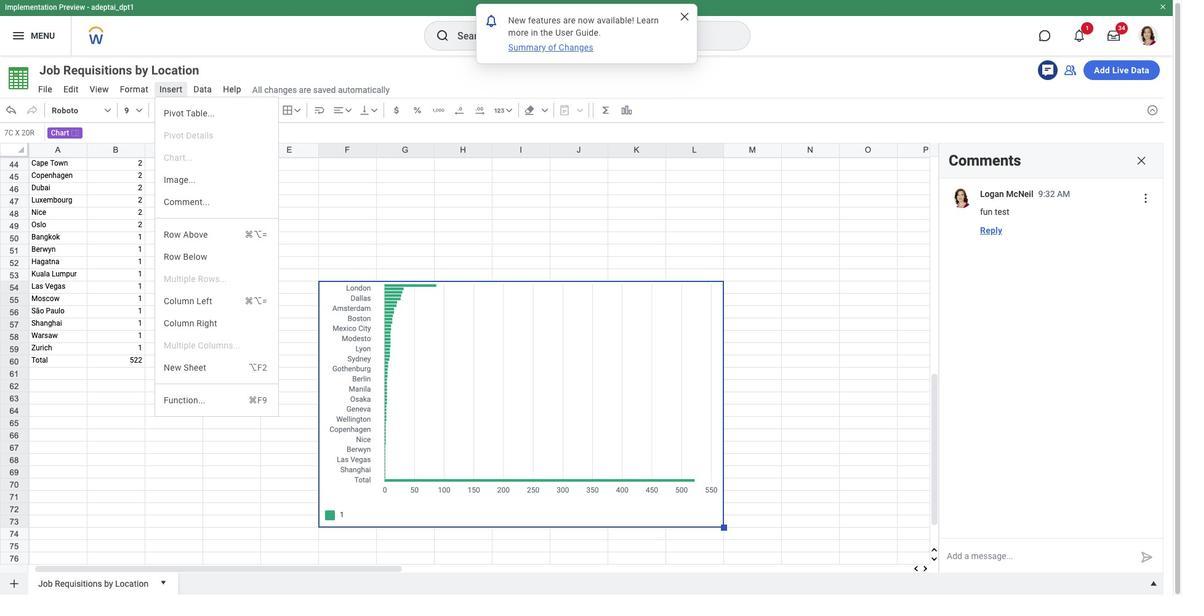 Task type: vqa. For each thing, say whether or not it's contained in the screenshot.
Jump to Oldest button
no



Task type: locate. For each thing, give the bounding box(es) containing it.
pivot
[[164, 108, 184, 118], [164, 131, 184, 140]]

1 horizontal spatial location
[[151, 63, 199, 78]]

0 vertical spatial job requisitions by location
[[39, 63, 199, 78]]

caret down small image
[[157, 577, 169, 589]]

edit
[[63, 84, 79, 94]]

are up user
[[563, 15, 576, 25]]

remove zero image
[[453, 104, 465, 116]]

are inside new features are now available! learn more in the user guide. summary of changes
[[563, 15, 576, 25]]

menu item containing row above
[[155, 224, 278, 246]]

2 menu item from the top
[[155, 290, 278, 312]]

row
[[164, 230, 181, 240], [164, 252, 181, 262]]

⌘f9
[[249, 395, 267, 405]]

menu item down rows...
[[155, 290, 278, 312]]

None field
[[1136, 188, 1156, 208]]

0 vertical spatial job
[[39, 63, 60, 78]]

1 ⌘⌥= from the top
[[245, 230, 267, 240]]

job up file
[[39, 63, 60, 78]]

column inside menu item
[[164, 296, 194, 306]]

menu item down columns...
[[155, 357, 278, 379]]

menu item up the below
[[155, 224, 278, 246]]

0 vertical spatial requisitions
[[63, 63, 132, 78]]

0 horizontal spatial data
[[194, 84, 212, 94]]

2 column from the top
[[164, 318, 194, 328]]

0 horizontal spatial are
[[299, 85, 311, 95]]

row left the below
[[164, 252, 181, 262]]

multiple rows...
[[164, 274, 227, 284]]

1 row from the top
[[164, 230, 181, 240]]

1 horizontal spatial chevron down small image
[[342, 104, 355, 116]]

dialog
[[476, 4, 698, 64]]

new left sheet
[[164, 363, 181, 373]]

align left image
[[332, 104, 345, 116]]

now
[[578, 15, 595, 25]]

row left above on the left top
[[164, 230, 181, 240]]

are inside button
[[299, 85, 311, 95]]

image...
[[164, 175, 196, 185]]

1 button
[[1066, 22, 1094, 49]]

view
[[90, 84, 109, 94]]

multiple
[[164, 274, 196, 284], [164, 341, 196, 350]]

1 vertical spatial job requisitions by location
[[38, 579, 149, 589]]

1 chevron down small image from the left
[[102, 104, 114, 116]]

data right live
[[1132, 65, 1150, 75]]

multiple rows... menu item
[[155, 268, 278, 290]]

of
[[549, 42, 557, 52]]

0 horizontal spatial location
[[115, 579, 149, 589]]

comment...
[[164, 197, 210, 207]]

Add a message... text field
[[940, 539, 1136, 573]]

details
[[186, 131, 214, 140]]

1 vertical spatial job
[[38, 579, 53, 589]]

chart...
[[164, 153, 193, 163]]

new inside insert menu
[[164, 363, 181, 373]]

0 vertical spatial column
[[164, 296, 194, 306]]

undo l image
[[5, 104, 17, 116]]

2 row from the top
[[164, 252, 181, 262]]

dialog containing new features are now available! learn more in the user guide.
[[476, 4, 698, 64]]

location
[[151, 63, 199, 78], [115, 579, 149, 589]]

location for 1st job requisitions by location button from the bottom of the page
[[115, 579, 149, 589]]

application
[[940, 539, 1163, 573]]

9
[[124, 106, 129, 115]]

job requisitions by location for 1st job requisitions by location button from the bottom of the page
[[38, 579, 149, 589]]

chart... menu item
[[155, 147, 278, 169]]

1 multiple from the top
[[164, 274, 196, 284]]

in
[[531, 28, 538, 38]]

help
[[223, 84, 241, 94]]

1 vertical spatial pivot
[[164, 131, 184, 140]]

⌘⌥= down multiple rows... menu item
[[245, 296, 267, 306]]

2 multiple from the top
[[164, 341, 196, 350]]

1 horizontal spatial by
[[135, 63, 148, 78]]

logan
[[981, 189, 1004, 199]]

chevron down small image left text wrap 'icon'
[[291, 104, 303, 116]]

2 horizontal spatial chevron down small image
[[539, 104, 551, 116]]

underline image
[[197, 104, 209, 116]]

logan mcneil image
[[952, 188, 972, 208]]

new sheet
[[164, 363, 206, 373]]

summary of changes link
[[507, 41, 595, 54]]

data
[[1132, 65, 1150, 75], [194, 84, 212, 94]]

1 chevron down small image from the left
[[291, 104, 303, 116]]

new features are now available! learn more in the user guide. summary of changes
[[508, 15, 662, 52]]

fun
[[981, 207, 993, 217]]

all changes are saved automatically
[[252, 85, 390, 95]]

job right add footer ws image
[[38, 579, 53, 589]]

new
[[508, 15, 526, 25], [164, 363, 181, 373]]

menu item containing column left
[[155, 290, 278, 312]]

column left
[[164, 296, 212, 306]]

chevron down small image left 9
[[102, 104, 114, 116]]

add
[[1095, 65, 1110, 75]]

column for column left
[[164, 296, 194, 306]]

column up column right
[[164, 296, 194, 306]]

1 vertical spatial are
[[299, 85, 311, 95]]

autosum image
[[600, 104, 612, 116]]

file
[[38, 84, 52, 94]]

job requisitions by location
[[39, 63, 199, 78], [38, 579, 149, 589]]

4 menu item from the top
[[155, 389, 278, 411]]

are left saved
[[299, 85, 311, 95]]

menu item down sheet
[[155, 389, 278, 411]]

implementation
[[5, 3, 57, 12]]

available!
[[597, 15, 635, 25]]

data inside button
[[1132, 65, 1150, 75]]

1 vertical spatial data
[[194, 84, 212, 94]]

3 chevron down small image from the left
[[539, 104, 551, 116]]

job requisitions by location button
[[33, 62, 221, 79], [33, 573, 153, 593]]

0 horizontal spatial by
[[104, 579, 113, 589]]

insert menu
[[155, 97, 279, 417]]

0 vertical spatial by
[[135, 63, 148, 78]]

pivot inside "menu item"
[[164, 131, 184, 140]]

2 pivot from the top
[[164, 131, 184, 140]]

rows...
[[198, 274, 227, 284]]

chevron down small image left "eraser" "icon"
[[503, 104, 515, 116]]

menu
[[31, 31, 55, 40]]

implementation preview -   adeptai_dpt1
[[5, 3, 134, 12]]

0 vertical spatial multiple
[[164, 274, 196, 284]]

numbers image
[[493, 104, 505, 116]]

pivot down insert
[[164, 108, 184, 118]]

job for 1st job requisitions by location button from the bottom of the page
[[38, 579, 53, 589]]

34 button
[[1101, 22, 1128, 49]]

grid
[[0, 0, 1183, 588]]

column down the column left
[[164, 318, 194, 328]]

location up insert
[[151, 63, 199, 78]]

data up underline image
[[194, 84, 212, 94]]

am
[[1058, 189, 1071, 199]]

x image
[[678, 10, 691, 23]]

job requisitions by location for second job requisitions by location button from the bottom of the page
[[39, 63, 199, 78]]

0 horizontal spatial new
[[164, 363, 181, 373]]

by left caret down small icon
[[104, 579, 113, 589]]

multiple inside menu item
[[164, 341, 196, 350]]

1 vertical spatial multiple
[[164, 341, 196, 350]]

pivot for pivot table...
[[164, 108, 184, 118]]

1 horizontal spatial are
[[563, 15, 576, 25]]

features
[[528, 15, 561, 25]]

reply button
[[976, 221, 1008, 240]]

new up "more"
[[508, 15, 526, 25]]

by
[[135, 63, 148, 78], [104, 579, 113, 589]]

1 vertical spatial column
[[164, 318, 194, 328]]

1 vertical spatial location
[[115, 579, 149, 589]]

job for second job requisitions by location button from the bottom of the page
[[39, 63, 60, 78]]

0 vertical spatial job requisitions by location button
[[33, 62, 221, 79]]

3 menu item from the top
[[155, 357, 278, 379]]

chevron down small image inside 9 dropdown button
[[133, 104, 145, 116]]

live
[[1113, 65, 1129, 75]]

1 vertical spatial job requisitions by location button
[[33, 573, 153, 593]]

0 vertical spatial are
[[563, 15, 576, 25]]

job
[[39, 63, 60, 78], [38, 579, 53, 589]]

dollar sign image
[[390, 104, 403, 116]]

menu item
[[155, 224, 278, 246], [155, 290, 278, 312], [155, 357, 278, 379], [155, 389, 278, 411]]

adeptai_dpt1
[[91, 3, 134, 12]]

below
[[183, 252, 207, 262]]

None text field
[[1, 124, 44, 142]]

inbox large image
[[1108, 30, 1120, 42]]

⌥f2
[[249, 363, 267, 373]]

chevron down small image left dollar sign icon
[[368, 104, 380, 116]]

0 vertical spatial data
[[1132, 65, 1150, 75]]

location left caret down small icon
[[115, 579, 149, 589]]

0 vertical spatial pivot
[[164, 108, 184, 118]]

2 job requisitions by location button from the top
[[33, 573, 153, 593]]

2 ⌘⌥= from the top
[[245, 296, 267, 306]]

chevron down small image
[[102, 104, 114, 116], [133, 104, 145, 116], [368, 104, 380, 116], [503, 104, 515, 116]]

row inside menu item
[[164, 230, 181, 240]]

multiple inside menu item
[[164, 274, 196, 284]]

comments
[[949, 152, 1022, 169]]

are
[[563, 15, 576, 25], [299, 85, 311, 95]]

1 vertical spatial by
[[104, 579, 113, 589]]

chevron down small image
[[291, 104, 303, 116], [342, 104, 355, 116], [539, 104, 551, 116]]

requisitions for second job requisitions by location button from the bottom of the page
[[63, 63, 132, 78]]

0 vertical spatial ⌘⌥=
[[245, 230, 267, 240]]

new inside new features are now available! learn more in the user guide. summary of changes
[[508, 15, 526, 25]]

1 horizontal spatial new
[[508, 15, 526, 25]]

chevron down small image right "eraser" "icon"
[[539, 104, 551, 116]]

0 horizontal spatial chevron down small image
[[291, 104, 303, 116]]

chevron down small image left "align bottom" icon
[[342, 104, 355, 116]]

1 horizontal spatial data
[[1132, 65, 1150, 75]]

9 button
[[120, 100, 146, 120]]

1 vertical spatial new
[[164, 363, 181, 373]]

1 vertical spatial requisitions
[[55, 579, 102, 589]]

1 column from the top
[[164, 296, 194, 306]]

more
[[508, 28, 529, 38]]

0 vertical spatial location
[[151, 63, 199, 78]]

are for changes
[[299, 85, 311, 95]]

summary
[[508, 42, 546, 52]]

chart
[[51, 129, 69, 137]]

2 chevron down small image from the left
[[342, 104, 355, 116]]

9:32
[[1039, 189, 1055, 199]]

2 chevron down small image from the left
[[133, 104, 145, 116]]

align bottom image
[[358, 104, 371, 116]]

1 pivot from the top
[[164, 108, 184, 118]]

chevron down small image right 9
[[133, 104, 145, 116]]

column
[[164, 296, 194, 306], [164, 318, 194, 328]]

profile logan mcneil image
[[1139, 26, 1159, 48]]

⌘⌥= up multiple rows... menu item
[[245, 230, 267, 240]]

chevron down small image for border all image
[[291, 104, 303, 116]]

pivot details menu item
[[155, 124, 278, 147]]

all
[[252, 85, 262, 95]]

0 vertical spatial row
[[164, 230, 181, 240]]

columns...
[[198, 341, 241, 350]]

menu button
[[0, 16, 71, 55]]

pivot up chart...
[[164, 131, 184, 140]]

multiple up new sheet
[[164, 341, 196, 350]]

insert
[[160, 84, 182, 94]]

multiple down row below
[[164, 274, 196, 284]]

requisitions
[[63, 63, 132, 78], [55, 579, 102, 589]]

1 vertical spatial row
[[164, 252, 181, 262]]

1 vertical spatial ⌘⌥=
[[245, 296, 267, 306]]

0 vertical spatial new
[[508, 15, 526, 25]]

function...
[[164, 395, 206, 405]]

by up menus menu bar
[[135, 63, 148, 78]]

1 menu item from the top
[[155, 224, 278, 246]]

⌘⌥=
[[245, 230, 267, 240], [245, 296, 267, 306]]



Task type: describe. For each thing, give the bounding box(es) containing it.
right
[[197, 318, 217, 328]]

x image
[[1136, 155, 1148, 167]]

notifications image
[[484, 13, 499, 28]]

bold image
[[155, 104, 167, 116]]

changes
[[559, 42, 594, 52]]

user
[[555, 28, 574, 38]]

pivot details
[[164, 131, 214, 140]]

34
[[1119, 25, 1126, 31]]

row for row below
[[164, 252, 181, 262]]

format
[[120, 84, 148, 94]]

menu banner
[[0, 0, 1173, 55]]

data inside menus menu bar
[[194, 84, 212, 94]]

new for new sheet
[[164, 363, 181, 373]]

sheet
[[184, 363, 206, 373]]

menu item containing function...
[[155, 389, 278, 411]]

chart image
[[621, 104, 633, 116]]

toolbar container region
[[0, 98, 1142, 123]]

1
[[1086, 25, 1090, 31]]

1 job requisitions by location button from the top
[[33, 62, 221, 79]]

row above
[[164, 230, 208, 240]]

column for column right
[[164, 318, 194, 328]]

multiple for multiple rows...
[[164, 274, 196, 284]]

test
[[995, 207, 1010, 217]]

3 chevron down small image from the left
[[368, 104, 380, 116]]

Search Workday  search field
[[458, 22, 725, 49]]

logan mcneil 9:32 am
[[981, 189, 1071, 199]]

automatically
[[338, 85, 390, 95]]

thousands comma image
[[432, 104, 445, 116]]

pivot table...
[[164, 108, 215, 118]]

column right
[[164, 318, 217, 328]]

percentage image
[[411, 104, 424, 116]]

reply
[[981, 225, 1003, 235]]

add live data
[[1095, 65, 1150, 75]]

row below
[[164, 252, 207, 262]]

search image
[[435, 28, 450, 43]]

justify image
[[11, 28, 26, 43]]

chevron up circle image
[[1147, 104, 1159, 116]]

add zero image
[[474, 104, 486, 116]]

activity stream image
[[1041, 63, 1056, 78]]

requisitions for 1st job requisitions by location button from the bottom of the page
[[55, 579, 102, 589]]

new for new features are now available! learn more in the user guide. summary of changes
[[508, 15, 526, 25]]

close environment banner image
[[1160, 3, 1167, 10]]

row for row above
[[164, 230, 181, 240]]

roboto button
[[47, 100, 115, 120]]

comments region
[[940, 144, 1163, 573]]

saved
[[313, 85, 336, 95]]

caret up image
[[1148, 578, 1160, 590]]

-
[[87, 3, 89, 12]]

none field inside comments region
[[1136, 188, 1156, 208]]

location for second job requisitions by location button from the bottom of the page
[[151, 63, 199, 78]]

notifications large image
[[1074, 30, 1086, 42]]

preview
[[59, 3, 85, 12]]

related actions vertical image
[[1140, 192, 1152, 204]]

menus menu bar
[[32, 81, 248, 100]]

add footer ws image
[[8, 578, 20, 590]]

chart button
[[47, 127, 83, 139]]

above
[[183, 230, 208, 240]]

changes
[[264, 85, 297, 95]]

border all image
[[281, 104, 294, 116]]

mcneil
[[1007, 189, 1034, 199]]

⌘⌥= for row above
[[245, 230, 267, 240]]

learn
[[637, 15, 659, 25]]

roboto
[[52, 106, 78, 115]]

guide.
[[576, 28, 601, 38]]

text wrap image
[[313, 104, 326, 116]]

media classroom image
[[1063, 63, 1078, 78]]

multiple for multiple columns...
[[164, 341, 196, 350]]

4 chevron down small image from the left
[[503, 104, 515, 116]]

multiple columns... menu item
[[155, 334, 278, 357]]

eraser image
[[523, 104, 536, 116]]

by for 1st job requisitions by location button from the bottom of the page
[[104, 579, 113, 589]]

chevron down small image for align left image
[[342, 104, 355, 116]]

pivot for pivot details
[[164, 131, 184, 140]]

by for second job requisitions by location button from the bottom of the page
[[135, 63, 148, 78]]

italics image
[[176, 104, 188, 116]]

are for features
[[563, 15, 576, 25]]

chevron down small image inside roboto popup button
[[102, 104, 114, 116]]

send image
[[1140, 550, 1155, 565]]

left
[[197, 296, 212, 306]]

add live data button
[[1084, 60, 1160, 80]]

the
[[541, 28, 553, 38]]

fun test
[[981, 207, 1010, 217]]

all changes are saved automatically button
[[248, 84, 390, 96]]

table...
[[186, 108, 215, 118]]

menu item containing new sheet
[[155, 357, 278, 379]]

multiple columns...
[[164, 341, 241, 350]]

⌘⌥= for column left
[[245, 296, 267, 306]]



